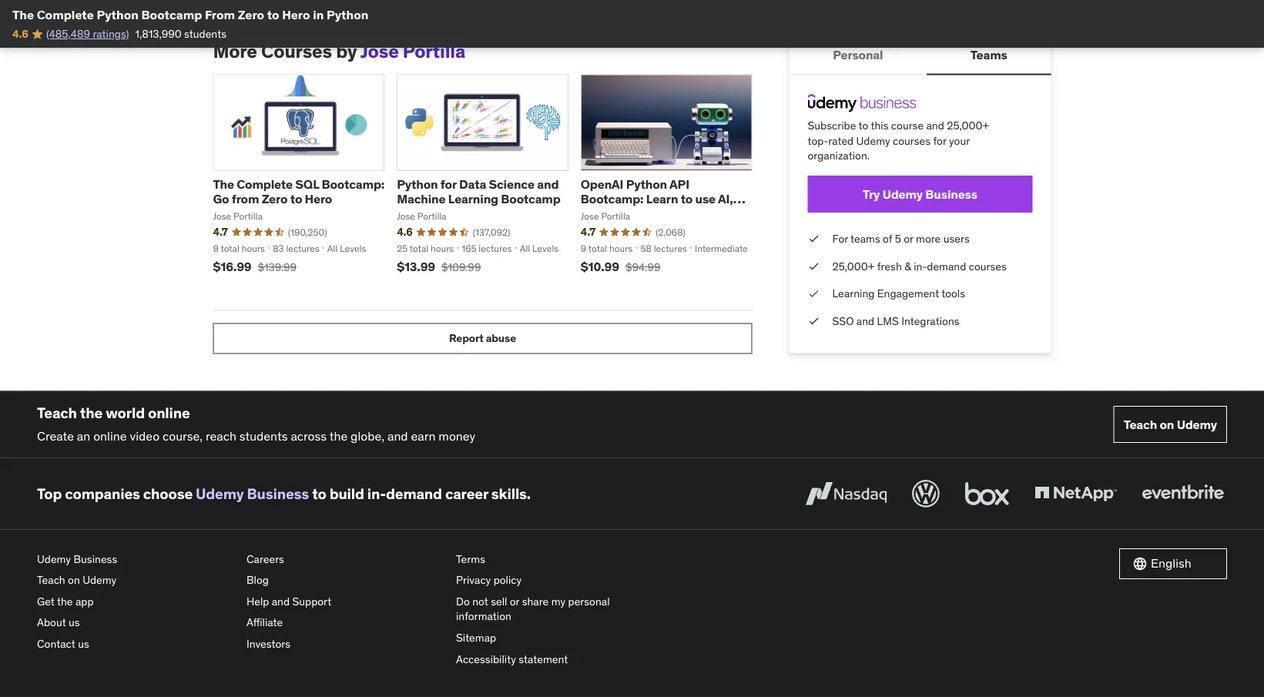 Task type: locate. For each thing, give the bounding box(es) containing it.
2 xsmall image from the top
[[808, 287, 821, 302]]

1 horizontal spatial demand
[[928, 260, 967, 274]]

1 horizontal spatial the
[[213, 177, 234, 193]]

from
[[232, 192, 259, 207]]

learn
[[647, 192, 679, 207]]

the inside the complete sql bootcamp: go from zero to hero jose portilla
[[213, 177, 234, 193]]

1 all levels from the left
[[327, 243, 366, 255]]

jose inside the complete sql bootcamp: go from zero to hero jose portilla
[[213, 211, 231, 223]]

2 total from the left
[[410, 243, 429, 255]]

9
[[213, 243, 219, 255], [581, 243, 587, 255]]

and inside subscribe to this course and 25,000+ top‑rated udemy courses for your organization.
[[927, 119, 945, 133]]

bootcamp: inside the complete sql bootcamp: go from zero to hero jose portilla
[[322, 177, 385, 193]]

2 horizontal spatial total
[[589, 243, 608, 255]]

1 horizontal spatial 4.7
[[581, 225, 596, 239]]

and inside openai python api bootcamp: learn to use ai, gpt, and more!
[[610, 206, 632, 222]]

1 horizontal spatial complete
[[237, 177, 293, 193]]

25,000+ fresh & in-demand courses
[[833, 260, 1007, 274]]

25,000+ up your
[[948, 119, 990, 133]]

to up courses on the top of the page
[[267, 7, 280, 22]]

teach on udemy link up eventbrite image
[[1114, 407, 1228, 444]]

9 total hours for $10.99
[[581, 243, 633, 255]]

0 horizontal spatial on
[[68, 574, 80, 588]]

3 hours from the left
[[610, 243, 633, 255]]

1 xsmall image from the top
[[808, 232, 821, 247]]

2 levels from the left
[[533, 243, 559, 255]]

4.6 for (485,489 ratings)
[[12, 27, 28, 41]]

all right 165 lectures
[[520, 243, 530, 255]]

on up eventbrite image
[[1160, 417, 1175, 433]]

and left earn
[[388, 429, 408, 445]]

investors
[[247, 638, 291, 651]]

personal button
[[790, 37, 927, 74]]

or
[[904, 232, 914, 246], [510, 595, 520, 609]]

statement
[[519, 653, 568, 667]]

learning up "(137,092)"
[[448, 192, 499, 207]]

sell
[[491, 595, 508, 609]]

1 vertical spatial on
[[68, 574, 80, 588]]

1 horizontal spatial all
[[520, 243, 530, 255]]

1 vertical spatial the
[[213, 177, 234, 193]]

all for to
[[327, 243, 338, 255]]

portilla inside python for data science and machine learning bootcamp jose portilla
[[418, 211, 447, 223]]

0 vertical spatial complete
[[37, 7, 94, 22]]

0 horizontal spatial all levels
[[327, 243, 366, 255]]

total right 25
[[410, 243, 429, 255]]

complete left sql
[[237, 177, 293, 193]]

bootcamp up 1,813,990 students
[[141, 7, 202, 22]]

udemy down this at the right top
[[857, 134, 891, 148]]

terms link
[[456, 549, 654, 570]]

careers link
[[247, 549, 444, 570]]

2 lectures from the left
[[479, 243, 512, 255]]

0 horizontal spatial bootcamp
[[141, 7, 202, 22]]

lectures for bootcamp
[[479, 243, 512, 255]]

all levels right 165 lectures
[[520, 243, 559, 255]]

hours
[[242, 243, 265, 255], [431, 243, 454, 255], [610, 243, 633, 255]]

xsmall image
[[808, 259, 821, 274], [808, 287, 821, 302]]

9 total hours
[[213, 243, 265, 255], [581, 243, 633, 255]]

for
[[934, 134, 947, 148], [441, 177, 457, 193]]

0 vertical spatial zero
[[238, 7, 264, 22]]

0 horizontal spatial complete
[[37, 7, 94, 22]]

0 vertical spatial on
[[1160, 417, 1175, 433]]

xsmall image for learning
[[808, 287, 821, 302]]

jose right by
[[361, 40, 399, 63]]

1 xsmall image from the top
[[808, 259, 821, 274]]

tab list containing personal
[[790, 37, 1052, 76]]

4.6 up 25
[[397, 225, 413, 239]]

bootcamp: for gpt,
[[581, 192, 644, 207]]

and inside careers blog help and support affiliate investors
[[272, 595, 290, 609]]

2 vertical spatial the
[[57, 595, 73, 609]]

1 vertical spatial 25,000+
[[833, 260, 875, 274]]

2 hours from the left
[[431, 243, 454, 255]]

total for $13.99
[[410, 243, 429, 255]]

0 horizontal spatial 4.6
[[12, 27, 28, 41]]

1 vertical spatial for
[[441, 177, 457, 193]]

online
[[148, 404, 190, 423], [93, 429, 127, 445]]

us
[[69, 616, 80, 630], [78, 638, 89, 651]]

1 vertical spatial 4.6
[[397, 225, 413, 239]]

0 horizontal spatial in-
[[368, 485, 386, 503]]

top companies choose udemy business to build in-demand career skills.
[[37, 485, 531, 503]]

0 horizontal spatial 9
[[213, 243, 219, 255]]

0 horizontal spatial students
[[184, 27, 227, 41]]

1 horizontal spatial courses
[[969, 260, 1007, 274]]

83 lectures
[[273, 243, 320, 255]]

the complete sql bootcamp: go from zero to hero jose portilla
[[213, 177, 385, 223]]

1 levels from the left
[[340, 243, 366, 255]]

0 horizontal spatial all
[[327, 243, 338, 255]]

0 vertical spatial students
[[184, 27, 227, 41]]

0 horizontal spatial total
[[221, 243, 240, 255]]

udemy business link down reach
[[196, 485, 309, 503]]

report abuse button
[[213, 324, 753, 355]]

udemy up app
[[83, 574, 117, 588]]

all levels right the 83 lectures
[[327, 243, 366, 255]]

udemy
[[857, 134, 891, 148], [883, 187, 923, 202], [1178, 417, 1218, 433], [196, 485, 244, 503], [37, 553, 71, 566], [83, 574, 117, 588]]

netapp image
[[1032, 477, 1121, 511]]

or right 5
[[904, 232, 914, 246]]

bootcamp up "(137,092)"
[[501, 192, 561, 207]]

1 horizontal spatial all levels
[[520, 243, 559, 255]]

world
[[106, 404, 145, 423]]

complete up (485,489
[[37, 7, 94, 22]]

hours for $13.99
[[431, 243, 454, 255]]

complete for python
[[37, 7, 94, 22]]

on up app
[[68, 574, 80, 588]]

jose inside python for data science and machine learning bootcamp jose portilla
[[397, 211, 415, 223]]

1 hours from the left
[[242, 243, 265, 255]]

eventbrite image
[[1139, 477, 1228, 511]]

the right get
[[57, 595, 73, 609]]

1 horizontal spatial lectures
[[479, 243, 512, 255]]

blog
[[247, 574, 269, 588]]

tab list
[[790, 37, 1052, 76]]

1 9 total hours from the left
[[213, 243, 265, 255]]

9 total hours up $10.99
[[581, 243, 633, 255]]

1 all from the left
[[327, 243, 338, 255]]

udemy inside subscribe to this course and 25,000+ top‑rated udemy courses for your organization.
[[857, 134, 891, 148]]

support
[[293, 595, 332, 609]]

1 vertical spatial courses
[[969, 260, 1007, 274]]

bootcamp: inside openai python api bootcamp: learn to use ai, gpt, and more!
[[581, 192, 644, 207]]

0 horizontal spatial 4.7
[[213, 225, 228, 239]]

0 vertical spatial 4.6
[[12, 27, 28, 41]]

3 total from the left
[[589, 243, 608, 255]]

1,813,990
[[135, 27, 182, 41]]

1 vertical spatial xsmall image
[[808, 314, 821, 329]]

reach
[[206, 429, 237, 445]]

and right help
[[272, 595, 290, 609]]

0 horizontal spatial hours
[[242, 243, 265, 255]]

1 vertical spatial xsmall image
[[808, 287, 821, 302]]

or inside terms privacy policy do not sell or share my personal information sitemap accessibility statement
[[510, 595, 520, 609]]

1 horizontal spatial 4.6
[[397, 225, 413, 239]]

hero up (190,250)
[[305, 192, 332, 207]]

teach on udemy link up about us link
[[37, 570, 234, 592]]

hours up $10.99 $94.99
[[610, 243, 633, 255]]

165 lectures
[[462, 243, 512, 255]]

of
[[883, 232, 893, 246]]

for left data at the top left
[[441, 177, 457, 193]]

and right course
[[927, 119, 945, 133]]

on inside teach on udemy "link"
[[1160, 417, 1175, 433]]

0 horizontal spatial the
[[12, 7, 34, 22]]

intermediate
[[695, 243, 748, 255]]

do not sell or share my personal information button
[[456, 592, 654, 628]]

students
[[184, 27, 227, 41], [240, 429, 288, 445]]

bootcamp: for hero
[[322, 177, 385, 193]]

business
[[926, 187, 978, 202], [247, 485, 309, 503], [74, 553, 117, 566]]

jose down go
[[213, 211, 231, 223]]

0 horizontal spatial 9 total hours
[[213, 243, 265, 255]]

teach for on
[[1124, 417, 1158, 433]]

all right the 83 lectures
[[327, 243, 338, 255]]

students right reach
[[240, 429, 288, 445]]

0 horizontal spatial business
[[74, 553, 117, 566]]

0 vertical spatial in-
[[914, 260, 928, 274]]

xsmall image
[[808, 232, 821, 247], [808, 314, 821, 329]]

2 horizontal spatial the
[[330, 429, 348, 445]]

0 horizontal spatial online
[[93, 429, 127, 445]]

complete for sql
[[237, 177, 293, 193]]

0 vertical spatial teach on udemy link
[[1114, 407, 1228, 444]]

1 horizontal spatial on
[[1160, 417, 1175, 433]]

courses down course
[[893, 134, 931, 148]]

1 horizontal spatial total
[[410, 243, 429, 255]]

in- right "&"
[[914, 260, 928, 274]]

xsmall image left for
[[808, 232, 821, 247]]

the for the complete python bootcamp from zero to hero in python
[[12, 7, 34, 22]]

bootcamp: up jose portilla
[[581, 192, 644, 207]]

0 vertical spatial business
[[926, 187, 978, 202]]

0 vertical spatial the
[[12, 7, 34, 22]]

lectures down 2068 reviews "element"
[[654, 243, 687, 255]]

0 horizontal spatial demand
[[386, 485, 442, 503]]

levels for python for data science and machine learning bootcamp
[[533, 243, 559, 255]]

courses down "users"
[[969, 260, 1007, 274]]

2 all levels from the left
[[520, 243, 559, 255]]

or right sell
[[510, 595, 520, 609]]

1 vertical spatial us
[[78, 638, 89, 651]]

1 total from the left
[[221, 243, 240, 255]]

1 horizontal spatial for
[[934, 134, 947, 148]]

1 horizontal spatial 9
[[581, 243, 587, 255]]

9 up $16.99
[[213, 243, 219, 255]]

us right "about"
[[69, 616, 80, 630]]

$94.99
[[626, 261, 661, 275]]

bootcamp:
[[322, 177, 385, 193], [581, 192, 644, 207]]

online up course,
[[148, 404, 190, 423]]

0 vertical spatial online
[[148, 404, 190, 423]]

1,813,990 students
[[135, 27, 227, 41]]

top
[[37, 485, 62, 503]]

2 vertical spatial business
[[74, 553, 117, 566]]

1 horizontal spatial teach on udemy link
[[1114, 407, 1228, 444]]

4.7 down go
[[213, 225, 228, 239]]

1 horizontal spatial hours
[[431, 243, 454, 255]]

1 lectures from the left
[[286, 243, 320, 255]]

business down across
[[247, 485, 309, 503]]

4.6 left (485,489
[[12, 27, 28, 41]]

udemy business image
[[808, 94, 917, 113]]

0 vertical spatial hero
[[282, 7, 310, 22]]

jose
[[361, 40, 399, 63], [213, 211, 231, 223], [397, 211, 415, 223], [581, 211, 599, 223]]

udemy up get
[[37, 553, 71, 566]]

1 4.7 from the left
[[213, 225, 228, 239]]

25,000+ down teams
[[833, 260, 875, 274]]

online right an
[[93, 429, 127, 445]]

demand left career
[[386, 485, 442, 503]]

2 9 from the left
[[581, 243, 587, 255]]

xsmall image left sso
[[808, 314, 821, 329]]

0 vertical spatial xsmall image
[[808, 232, 821, 247]]

1 9 from the left
[[213, 243, 219, 255]]

1 horizontal spatial in-
[[914, 260, 928, 274]]

0 horizontal spatial the
[[57, 595, 73, 609]]

students down from
[[184, 27, 227, 41]]

0 vertical spatial xsmall image
[[808, 259, 821, 274]]

the
[[80, 404, 103, 423], [330, 429, 348, 445], [57, 595, 73, 609]]

all for bootcamp
[[520, 243, 530, 255]]

0 horizontal spatial for
[[441, 177, 457, 193]]

business up app
[[74, 553, 117, 566]]

app
[[75, 595, 94, 609]]

0 horizontal spatial 25,000+
[[833, 260, 875, 274]]

hours up the $16.99 $139.99
[[242, 243, 265, 255]]

for left your
[[934, 134, 947, 148]]

1 horizontal spatial 9 total hours
[[581, 243, 633, 255]]

2 xsmall image from the top
[[808, 314, 821, 329]]

&
[[905, 260, 912, 274]]

in- right 'build'
[[368, 485, 386, 503]]

1 vertical spatial in-
[[368, 485, 386, 503]]

1 horizontal spatial business
[[247, 485, 309, 503]]

1 vertical spatial students
[[240, 429, 288, 445]]

3 lectures from the left
[[654, 243, 687, 255]]

hours up $13.99 $109.99
[[431, 243, 454, 255]]

0 vertical spatial learning
[[448, 192, 499, 207]]

9 total hours up $16.99
[[213, 243, 265, 255]]

0 vertical spatial bootcamp
[[141, 7, 202, 22]]

to inside the complete sql bootcamp: go from zero to hero jose portilla
[[290, 192, 302, 207]]

$139.99
[[258, 261, 297, 275]]

and right science
[[537, 177, 559, 193]]

0 horizontal spatial learning
[[448, 192, 499, 207]]

1 vertical spatial complete
[[237, 177, 293, 193]]

learning up sso
[[833, 287, 875, 301]]

0 horizontal spatial lectures
[[286, 243, 320, 255]]

lectures down 137092 reviews element
[[479, 243, 512, 255]]

1 vertical spatial bootcamp
[[501, 192, 561, 207]]

and inside python for data science and machine learning bootcamp jose portilla
[[537, 177, 559, 193]]

to left use
[[681, 192, 693, 207]]

1 horizontal spatial bootcamp
[[501, 192, 561, 207]]

demand up tools
[[928, 260, 967, 274]]

1 vertical spatial or
[[510, 595, 520, 609]]

2 9 total hours from the left
[[581, 243, 633, 255]]

from
[[205, 7, 235, 22]]

0 vertical spatial for
[[934, 134, 947, 148]]

udemy business link up get the app 'link'
[[37, 549, 234, 570]]

1 vertical spatial online
[[93, 429, 127, 445]]

hours for $16.99
[[242, 243, 265, 255]]

get
[[37, 595, 55, 609]]

on
[[1160, 417, 1175, 433], [68, 574, 80, 588]]

0 vertical spatial 25,000+
[[948, 119, 990, 133]]

python for data science and machine learning bootcamp jose portilla
[[397, 177, 561, 223]]

lectures for to
[[286, 243, 320, 255]]

data
[[459, 177, 486, 193]]

2 horizontal spatial lectures
[[654, 243, 687, 255]]

and
[[927, 119, 945, 133], [537, 177, 559, 193], [610, 206, 632, 222], [857, 315, 875, 328], [388, 429, 408, 445], [272, 595, 290, 609]]

the up an
[[80, 404, 103, 423]]

4.7 down gpt,
[[581, 225, 596, 239]]

bootcamp: right sql
[[322, 177, 385, 193]]

2 4.7 from the left
[[581, 225, 596, 239]]

4.6
[[12, 27, 28, 41], [397, 225, 413, 239]]

python left data at the top left
[[397, 177, 438, 193]]

2068 reviews element
[[656, 226, 686, 239]]

levels left 25
[[340, 243, 366, 255]]

total up $10.99
[[589, 243, 608, 255]]

9 up $10.99
[[581, 243, 587, 255]]

25 total hours
[[397, 243, 454, 255]]

us right contact
[[78, 638, 89, 651]]

teach inside "link"
[[1124, 417, 1158, 433]]

complete inside the complete sql bootcamp: go from zero to hero jose portilla
[[237, 177, 293, 193]]

top‑rated
[[808, 134, 854, 148]]

levels right 165 lectures
[[533, 243, 559, 255]]

0 vertical spatial or
[[904, 232, 914, 246]]

total up $16.99
[[221, 243, 240, 255]]

lectures down 190250 reviews 'element'
[[286, 243, 320, 255]]

hero
[[282, 7, 310, 22], [305, 192, 332, 207]]

course
[[892, 119, 924, 133]]

teach the world online create an online video course, reach students across the globe, and earn money
[[37, 404, 476, 445]]

an
[[77, 429, 90, 445]]

udemy right "try"
[[883, 187, 923, 202]]

get the app link
[[37, 592, 234, 613]]

1 horizontal spatial 25,000+
[[948, 119, 990, 133]]

$13.99
[[397, 259, 435, 275]]

to up (190,250)
[[290, 192, 302, 207]]

2 horizontal spatial hours
[[610, 243, 633, 255]]

xsmall image for for
[[808, 232, 821, 247]]

9 total hours for $16.99
[[213, 243, 265, 255]]

hero inside the complete sql bootcamp: go from zero to hero jose portilla
[[305, 192, 332, 207]]

(485,489 ratings)
[[46, 27, 129, 41]]

sso and lms integrations
[[833, 315, 960, 328]]

careers blog help and support affiliate investors
[[247, 553, 332, 651]]

jose down machine
[[397, 211, 415, 223]]

and right gpt,
[[610, 206, 632, 222]]

to left this at the right top
[[859, 119, 869, 133]]

help
[[247, 595, 269, 609]]

0 horizontal spatial courses
[[893, 134, 931, 148]]

the left globe,
[[330, 429, 348, 445]]

0 horizontal spatial bootcamp:
[[322, 177, 385, 193]]

2 all from the left
[[520, 243, 530, 255]]

business up "users"
[[926, 187, 978, 202]]

openai
[[581, 177, 624, 193]]

for inside python for data science and machine learning bootcamp jose portilla
[[441, 177, 457, 193]]

1 horizontal spatial students
[[240, 429, 288, 445]]

python up ratings) on the left
[[97, 7, 139, 22]]

about us link
[[37, 613, 234, 634]]

all levels for the complete sql bootcamp: go from zero to hero
[[327, 243, 366, 255]]

hero left in
[[282, 7, 310, 22]]

in
[[313, 7, 324, 22]]

teach inside teach the world online create an online video course, reach students across the globe, and earn money
[[37, 404, 77, 423]]

python right in
[[327, 7, 369, 22]]

1 horizontal spatial the
[[80, 404, 103, 423]]

python up more!
[[626, 177, 668, 193]]

english
[[1152, 556, 1192, 572]]

affiliate
[[247, 616, 283, 630]]

zero
[[238, 7, 264, 22], [262, 192, 288, 207]]

165
[[462, 243, 477, 255]]

1 horizontal spatial bootcamp:
[[581, 192, 644, 207]]

by
[[336, 40, 357, 63]]

1 vertical spatial hero
[[305, 192, 332, 207]]

0 horizontal spatial teach on udemy link
[[37, 570, 234, 592]]

2 horizontal spatial business
[[926, 187, 978, 202]]

0 vertical spatial demand
[[928, 260, 967, 274]]



Task type: vqa. For each thing, say whether or not it's contained in the screenshot.
TRY UDEMY BUSINESS on the top right of page
yes



Task type: describe. For each thing, give the bounding box(es) containing it.
teams
[[971, 47, 1008, 63]]

accessibility
[[456, 653, 516, 667]]

ratings)
[[93, 27, 129, 41]]

api
[[670, 177, 690, 193]]

career
[[445, 485, 489, 503]]

choose
[[143, 485, 193, 503]]

information
[[456, 610, 512, 624]]

money
[[439, 429, 476, 445]]

1 horizontal spatial online
[[148, 404, 190, 423]]

9 for $10.99
[[581, 243, 587, 255]]

0 vertical spatial us
[[69, 616, 80, 630]]

83
[[273, 243, 284, 255]]

accessibility statement link
[[456, 649, 654, 671]]

1 vertical spatial learning
[[833, 287, 875, 301]]

(485,489
[[46, 27, 90, 41]]

to left 'build'
[[312, 485, 327, 503]]

gpt,
[[581, 206, 608, 222]]

not
[[473, 595, 489, 609]]

0 vertical spatial udemy business link
[[196, 485, 309, 503]]

abuse
[[486, 332, 516, 346]]

(190,250)
[[288, 227, 327, 239]]

do
[[456, 595, 470, 609]]

blog link
[[247, 570, 444, 592]]

teach inside udemy business teach on udemy get the app about us contact us
[[37, 574, 65, 588]]

jose down openai
[[581, 211, 599, 223]]

openai python api bootcamp: learn to use ai, gpt, and more!
[[581, 177, 734, 222]]

udemy right choose
[[196, 485, 244, 503]]

all levels for python for data science and machine learning bootcamp
[[520, 243, 559, 255]]

$10.99 $94.99
[[581, 259, 661, 275]]

try udemy business link
[[808, 176, 1033, 213]]

1 vertical spatial udemy business link
[[37, 549, 234, 570]]

and right sso
[[857, 315, 875, 328]]

58 lectures
[[641, 243, 687, 255]]

and inside teach the world online create an online video course, reach students across the globe, and earn money
[[388, 429, 408, 445]]

total for $10.99
[[589, 243, 608, 255]]

report abuse
[[449, 332, 516, 346]]

4.7 for openai python api bootcamp: learn to use ai, gpt, and more!
[[581, 225, 596, 239]]

teach on udemy
[[1124, 417, 1218, 433]]

4.6 for (137,092)
[[397, 225, 413, 239]]

0 vertical spatial the
[[80, 404, 103, 423]]

1 vertical spatial teach on udemy link
[[37, 570, 234, 592]]

machine
[[397, 192, 446, 207]]

this
[[871, 119, 889, 133]]

contact us link
[[37, 634, 234, 655]]

small image
[[1133, 557, 1149, 572]]

more!
[[634, 206, 668, 222]]

report
[[449, 332, 484, 346]]

english button
[[1120, 549, 1228, 580]]

openai python api bootcamp: learn to use ai, gpt, and more! link
[[581, 177, 746, 222]]

business inside udemy business teach on udemy get the app about us contact us
[[74, 553, 117, 566]]

integrations
[[902, 315, 960, 328]]

python inside python for data science and machine learning bootcamp jose portilla
[[397, 177, 438, 193]]

for inside subscribe to this course and 25,000+ top‑rated udemy courses for your organization.
[[934, 134, 947, 148]]

udemy business teach on udemy get the app about us contact us
[[37, 553, 117, 651]]

bootcamp inside python for data science and machine learning bootcamp jose portilla
[[501, 192, 561, 207]]

sitemap
[[456, 631, 497, 645]]

jose portilla link
[[361, 40, 466, 63]]

try
[[863, 187, 881, 202]]

video
[[130, 429, 160, 445]]

to inside openai python api bootcamp: learn to use ai, gpt, and more!
[[681, 192, 693, 207]]

zero inside the complete sql bootcamp: go from zero to hero jose portilla
[[262, 192, 288, 207]]

190250 reviews element
[[288, 226, 327, 239]]

25,000+ inside subscribe to this course and 25,000+ top‑rated udemy courses for your organization.
[[948, 119, 990, 133]]

$13.99 $109.99
[[397, 259, 481, 275]]

total for $16.99
[[221, 243, 240, 255]]

courses inside subscribe to this course and 25,000+ top‑rated udemy courses for your organization.
[[893, 134, 931, 148]]

more
[[213, 40, 257, 63]]

nasdaq image
[[802, 477, 891, 511]]

investors link
[[247, 634, 444, 655]]

share
[[522, 595, 549, 609]]

$109.99
[[442, 261, 481, 275]]

4.7 for the complete sql bootcamp: go from zero to hero
[[213, 225, 228, 239]]

courses
[[261, 40, 332, 63]]

volkswagen image
[[910, 477, 944, 511]]

fresh
[[878, 260, 902, 274]]

policy
[[494, 574, 522, 588]]

careers
[[247, 553, 284, 566]]

on inside udemy business teach on udemy get the app about us contact us
[[68, 574, 80, 588]]

science
[[489, 177, 535, 193]]

python for data science and machine learning bootcamp link
[[397, 177, 561, 207]]

sso
[[833, 315, 854, 328]]

1 vertical spatial the
[[330, 429, 348, 445]]

xsmall image for sso
[[808, 314, 821, 329]]

more
[[917, 232, 941, 246]]

the for the complete sql bootcamp: go from zero to hero jose portilla
[[213, 177, 234, 193]]

25
[[397, 243, 408, 255]]

levels for the complete sql bootcamp: go from zero to hero
[[340, 243, 366, 255]]

jose portilla
[[581, 211, 631, 223]]

$16.99
[[213, 259, 252, 275]]

organization.
[[808, 149, 870, 163]]

your
[[950, 134, 970, 148]]

users
[[944, 232, 970, 246]]

$16.99 $139.99
[[213, 259, 297, 275]]

try udemy business
[[863, 187, 978, 202]]

portilla inside the complete sql bootcamp: go from zero to hero jose portilla
[[234, 211, 263, 223]]

hours for $10.99
[[610, 243, 633, 255]]

earn
[[411, 429, 436, 445]]

build
[[330, 485, 364, 503]]

about
[[37, 616, 66, 630]]

teach for the
[[37, 404, 77, 423]]

subscribe to this course and 25,000+ top‑rated udemy courses for your organization.
[[808, 119, 990, 163]]

sql
[[295, 177, 319, 193]]

(137,092)
[[473, 227, 511, 239]]

the complete sql bootcamp: go from zero to hero link
[[213, 177, 385, 207]]

1 vertical spatial demand
[[386, 485, 442, 503]]

globe,
[[351, 429, 385, 445]]

privacy
[[456, 574, 491, 588]]

9 for $16.99
[[213, 243, 219, 255]]

teams button
[[927, 37, 1052, 74]]

box image
[[962, 477, 1014, 511]]

terms privacy policy do not sell or share my personal information sitemap accessibility statement
[[456, 553, 610, 667]]

terms
[[456, 553, 486, 566]]

1 horizontal spatial or
[[904, 232, 914, 246]]

python inside openai python api bootcamp: learn to use ai, gpt, and more!
[[626, 177, 668, 193]]

to inside subscribe to this course and 25,000+ top‑rated udemy courses for your organization.
[[859, 119, 869, 133]]

students inside teach the world online create an online video course, reach students across the globe, and earn money
[[240, 429, 288, 445]]

xsmall image for 25,000+
[[808, 259, 821, 274]]

the inside udemy business teach on udemy get the app about us contact us
[[57, 595, 73, 609]]

learning inside python for data science and machine learning bootcamp jose portilla
[[448, 192, 499, 207]]

privacy policy link
[[456, 570, 654, 592]]

help and support link
[[247, 592, 444, 613]]

udemy up eventbrite image
[[1178, 417, 1218, 433]]

tools
[[942, 287, 966, 301]]

(2,068)
[[656, 227, 686, 239]]

1 vertical spatial business
[[247, 485, 309, 503]]

lms
[[878, 315, 899, 328]]

137092 reviews element
[[473, 226, 511, 239]]

$10.99
[[581, 259, 620, 275]]

subscribe
[[808, 119, 857, 133]]

go
[[213, 192, 229, 207]]

for teams of 5 or more users
[[833, 232, 970, 246]]



